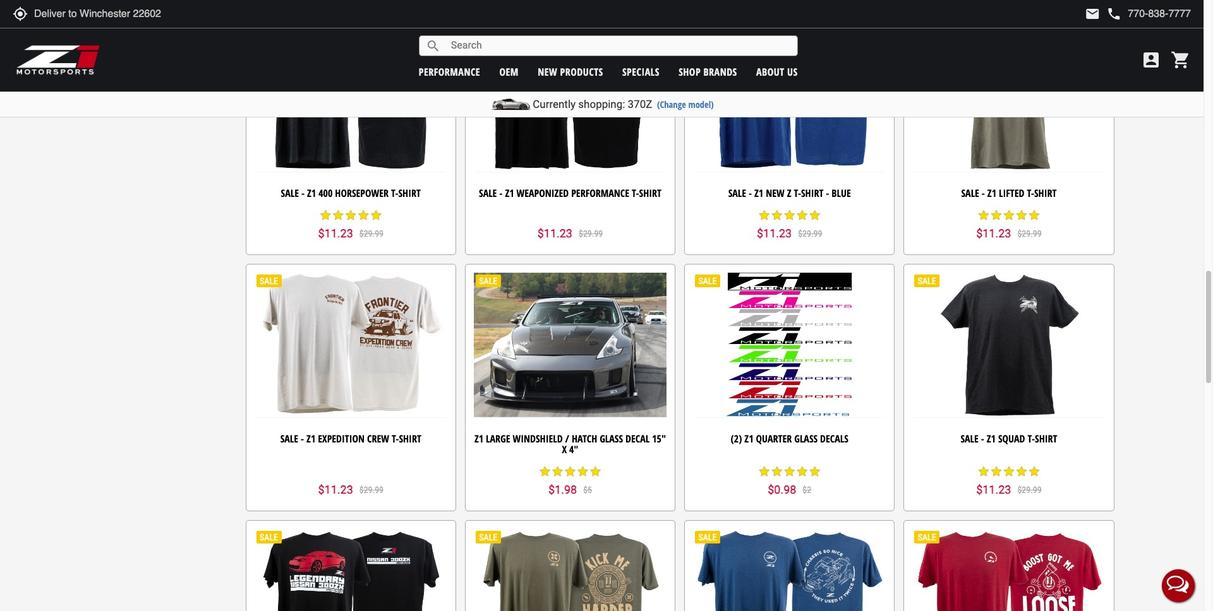Task type: locate. For each thing, give the bounding box(es) containing it.
- left 400
[[301, 187, 305, 200]]

0 horizontal spatial $11.23 $29.99
[[318, 484, 384, 497]]

squad
[[998, 432, 1025, 446]]

star star star star star $11.23 $29.99 down sale - z1 lifted t-shirt
[[976, 209, 1042, 240]]

t- right squad
[[1028, 432, 1035, 446]]

$29.99 for sale - z1 400 horsepower t-shirt
[[359, 229, 384, 239]]

t- for sale - z1 new z t-shirt - blue
[[794, 187, 801, 200]]

-
[[301, 187, 305, 200], [499, 187, 503, 200], [749, 187, 752, 200], [826, 187, 829, 200], [982, 187, 985, 200], [301, 432, 304, 446], [981, 432, 984, 446]]

star star star star star $11.23 $29.99
[[318, 209, 384, 240], [757, 209, 822, 240], [976, 209, 1042, 240], [976, 466, 1042, 497]]

z1 right (2)
[[745, 432, 754, 446]]

- left squad
[[981, 432, 984, 446]]

hatch
[[572, 432, 597, 446]]

star star star star star $11.23 $29.99 down sale - z1 new z t-shirt - blue
[[757, 209, 822, 240]]

- left weaponized
[[499, 187, 503, 200]]

sale - z1 400 horsepower t-shirt
[[281, 187, 421, 200]]

- left new
[[749, 187, 752, 200]]

t- for sale - z1 400 horsepower t-shirt
[[391, 187, 398, 200]]

sale left lifted
[[961, 187, 979, 200]]

1 horizontal spatial glass
[[794, 432, 818, 446]]

(change
[[657, 99, 686, 111]]

0 vertical spatial $11.23 $29.99
[[538, 227, 603, 240]]

$11.23 $29.99 down sale - z1 weaponized performance t-shirt
[[538, 227, 603, 240]]

performance
[[571, 187, 629, 200]]

$29.99 down horsepower
[[359, 229, 384, 239]]

glass left decals
[[794, 432, 818, 446]]

shopping_cart
[[1171, 50, 1191, 70]]

performance link
[[419, 65, 480, 79]]

shirt for sale - z1 400 horsepower t-shirt
[[398, 187, 421, 200]]

z
[[787, 187, 791, 200]]

shop
[[679, 65, 701, 79]]

- left blue
[[826, 187, 829, 200]]

$29.99 down lifted
[[1018, 229, 1042, 239]]

z1 for sale - z1 new z t-shirt - blue
[[755, 187, 764, 200]]

z1 left squad
[[987, 432, 996, 446]]

star star star star star $1.98 $5
[[539, 466, 602, 497]]

sale left 400
[[281, 187, 299, 200]]

0 horizontal spatial glass
[[600, 432, 623, 446]]

- for sale - z1 weaponized performance t-shirt
[[499, 187, 503, 200]]

z1 for sale - z1 weaponized performance t-shirt
[[505, 187, 514, 200]]

weaponized
[[517, 187, 569, 200]]

z1 motorsports logo image
[[16, 44, 101, 76]]

z1 inside "z1 large windshield / hatch glass decal 15" x 4""
[[474, 432, 484, 446]]

sale left weaponized
[[479, 187, 497, 200]]

z1 large windshield / hatch glass decal 15" x 4"
[[474, 432, 666, 457]]

$11.23 down weaponized
[[538, 227, 572, 240]]

Search search field
[[441, 36, 797, 56]]

mail
[[1085, 6, 1100, 21]]

my_location
[[13, 6, 28, 21]]

4"
[[569, 443, 579, 457]]

- left expedition
[[301, 432, 304, 446]]

$11.23
[[318, 227, 353, 240], [538, 227, 572, 240], [757, 227, 792, 240], [976, 227, 1011, 240], [318, 484, 353, 497], [976, 484, 1011, 497]]

phone
[[1107, 6, 1122, 21]]

$11.23 down sale - z1 squad t-shirt
[[976, 484, 1011, 497]]

sale for sale - z1 new z t-shirt - blue
[[728, 187, 746, 200]]

t- right lifted
[[1027, 187, 1034, 200]]

t- right performance
[[632, 187, 639, 200]]

sale left new
[[728, 187, 746, 200]]

$11.23 down sale - z1 lifted t-shirt
[[976, 227, 1011, 240]]

$11.23 $29.99 for weaponized
[[538, 227, 603, 240]]

(change model) link
[[657, 99, 714, 111]]

specials link
[[622, 65, 660, 79]]

t- right horsepower
[[391, 187, 398, 200]]

z1 for sale - z1 400 horsepower t-shirt
[[307, 187, 316, 200]]

z1 left expedition
[[307, 432, 316, 446]]

z1 left 400
[[307, 187, 316, 200]]

shirt for sale - z1 weaponized performance t-shirt
[[639, 187, 662, 200]]

z1 for sale - z1 lifted t-shirt
[[988, 187, 997, 200]]

$5
[[583, 486, 592, 496]]

sale left expedition
[[280, 432, 298, 446]]

decal
[[626, 432, 650, 446]]

/
[[565, 432, 569, 446]]

new
[[538, 65, 557, 79]]

shirt right crew
[[399, 432, 421, 446]]

shirt right z
[[801, 187, 824, 200]]

z1 left large
[[474, 432, 484, 446]]

glass
[[600, 432, 623, 446], [794, 432, 818, 446]]

search
[[426, 38, 441, 53]]

quarter
[[756, 432, 792, 446]]

$11.23 down expedition
[[318, 484, 353, 497]]

model)
[[688, 99, 714, 111]]

glass left the decal
[[600, 432, 623, 446]]

sale - z1 weaponized performance t-shirt
[[479, 187, 662, 200]]

t- right z
[[794, 187, 801, 200]]

- for sale - z1 lifted t-shirt
[[982, 187, 985, 200]]

oem link
[[499, 65, 519, 79]]

(2)
[[731, 432, 742, 446]]

1 glass from the left
[[600, 432, 623, 446]]

$29.99
[[359, 229, 384, 239], [579, 229, 603, 239], [798, 229, 822, 239], [1018, 229, 1042, 239], [359, 486, 384, 496], [1018, 486, 1042, 496]]

1 horizontal spatial $11.23 $29.99
[[538, 227, 603, 240]]

account_box link
[[1138, 50, 1165, 70]]

sale for sale - z1 squad t-shirt
[[961, 432, 979, 446]]

sale for sale - z1 400 horsepower t-shirt
[[281, 187, 299, 200]]

- for sale - z1 expedition crew t-shirt
[[301, 432, 304, 446]]

1 vertical spatial $11.23 $29.99
[[318, 484, 384, 497]]

z1 left lifted
[[988, 187, 997, 200]]

star star star star star $11.23 $29.99 for lifted
[[976, 209, 1042, 240]]

- for sale - z1 new z t-shirt - blue
[[749, 187, 752, 200]]

mail link
[[1085, 6, 1100, 21]]

shirt right horsepower
[[398, 187, 421, 200]]

us
[[787, 65, 798, 79]]

$1.98
[[548, 484, 577, 497]]

star star star star star $11.23 $29.99 for new
[[757, 209, 822, 240]]

specials
[[622, 65, 660, 79]]

currently
[[533, 98, 576, 111]]

crew
[[367, 432, 389, 446]]

sale - z1 lifted t-shirt
[[961, 187, 1057, 200]]

shop brands link
[[679, 65, 737, 79]]

- for sale - z1 400 horsepower t-shirt
[[301, 187, 305, 200]]

t-
[[391, 187, 398, 200], [632, 187, 639, 200], [794, 187, 801, 200], [1027, 187, 1034, 200], [392, 432, 399, 446], [1028, 432, 1035, 446]]

shirt
[[398, 187, 421, 200], [639, 187, 662, 200], [801, 187, 824, 200], [1034, 187, 1057, 200], [399, 432, 421, 446], [1035, 432, 1057, 446]]

star
[[319, 209, 332, 222], [332, 209, 345, 222], [345, 209, 357, 222], [357, 209, 370, 222], [370, 209, 382, 222], [758, 209, 771, 222], [771, 209, 783, 222], [783, 209, 796, 222], [796, 209, 809, 222], [809, 209, 821, 222], [977, 209, 990, 222], [990, 209, 1003, 222], [1003, 209, 1015, 222], [1015, 209, 1028, 222], [1028, 209, 1041, 222], [539, 466, 551, 478], [551, 466, 564, 478], [564, 466, 577, 478], [577, 466, 589, 478], [589, 466, 602, 478], [758, 466, 771, 478], [771, 466, 783, 478], [783, 466, 796, 478], [796, 466, 809, 478], [809, 466, 821, 478], [977, 466, 990, 478], [990, 466, 1003, 478], [1003, 466, 1015, 478], [1015, 466, 1028, 478], [1028, 466, 1041, 478]]

z1 left new
[[755, 187, 764, 200]]

$29.99 down squad
[[1018, 486, 1042, 496]]

sale
[[281, 187, 299, 200], [479, 187, 497, 200], [728, 187, 746, 200], [961, 187, 979, 200], [280, 432, 298, 446], [961, 432, 979, 446]]

- left lifted
[[982, 187, 985, 200]]

$11.23 for sale - z1 400 horsepower t-shirt
[[318, 227, 353, 240]]

z1
[[307, 187, 316, 200], [505, 187, 514, 200], [755, 187, 764, 200], [988, 187, 997, 200], [307, 432, 316, 446], [474, 432, 484, 446], [745, 432, 754, 446], [987, 432, 996, 446]]

sale left squad
[[961, 432, 979, 446]]

shirt right performance
[[639, 187, 662, 200]]

$29.99 for sale - z1 squad t-shirt
[[1018, 486, 1042, 496]]

z1 left weaponized
[[505, 187, 514, 200]]

brands
[[704, 65, 737, 79]]

$11.23 $29.99
[[538, 227, 603, 240], [318, 484, 384, 497]]

$29.99 down sale - z1 new z t-shirt - blue
[[798, 229, 822, 239]]

star star star star star $11.23 $29.99 down sale - z1 squad t-shirt
[[976, 466, 1042, 497]]

15"
[[652, 432, 666, 446]]

$11.23 for sale - z1 squad t-shirt
[[976, 484, 1011, 497]]

star star star star star $11.23 $29.99 down sale - z1 400 horsepower t-shirt
[[318, 209, 384, 240]]

sale for sale - z1 expedition crew t-shirt
[[280, 432, 298, 446]]

new products
[[538, 65, 603, 79]]

$11.23 down new
[[757, 227, 792, 240]]

t- right crew
[[392, 432, 399, 446]]

glass inside "z1 large windshield / hatch glass decal 15" x 4""
[[600, 432, 623, 446]]

$11.23 $29.99 down sale - z1 expedition crew t-shirt in the bottom of the page
[[318, 484, 384, 497]]

$29.99 down performance
[[579, 229, 603, 239]]

$11.23 down 400
[[318, 227, 353, 240]]



Task type: vqa. For each thing, say whether or not it's contained in the screenshot.
28Th,
no



Task type: describe. For each thing, give the bounding box(es) containing it.
decals
[[820, 432, 849, 446]]

z1 for sale - z1 expedition crew t-shirt
[[307, 432, 316, 446]]

sale for sale - z1 weaponized performance t-shirt
[[479, 187, 497, 200]]

shirt for sale - z1 new z t-shirt - blue
[[801, 187, 824, 200]]

windshield
[[513, 432, 563, 446]]

sale for sale - z1 lifted t-shirt
[[961, 187, 979, 200]]

shirt right squad
[[1035, 432, 1057, 446]]

$2
[[803, 486, 811, 496]]

sale - z1 new z t-shirt - blue
[[728, 187, 851, 200]]

star star star star star $11.23 $29.99 for 400
[[318, 209, 384, 240]]

account_box
[[1141, 50, 1161, 70]]

sale - z1 squad t-shirt
[[961, 432, 1057, 446]]

shirt for sale - z1 expedition crew t-shirt
[[399, 432, 421, 446]]

lifted
[[999, 187, 1025, 200]]

new
[[766, 187, 785, 200]]

$29.99 down crew
[[359, 486, 384, 496]]

blue
[[832, 187, 851, 200]]

shopping:
[[578, 98, 625, 111]]

phone link
[[1107, 6, 1191, 21]]

horsepower
[[335, 187, 389, 200]]

large
[[486, 432, 510, 446]]

$11.23 for sale - z1 lifted t-shirt
[[976, 227, 1011, 240]]

$11.23 for sale - z1 new z t-shirt - blue
[[757, 227, 792, 240]]

2 glass from the left
[[794, 432, 818, 446]]

about us link
[[756, 65, 798, 79]]

370z
[[628, 98, 652, 111]]

expedition
[[318, 432, 365, 446]]

$29.99 for sale - z1 new z t-shirt - blue
[[798, 229, 822, 239]]

z1 for sale - z1 squad t-shirt
[[987, 432, 996, 446]]

$0.98
[[768, 484, 796, 497]]

$29.99 for sale - z1 lifted t-shirt
[[1018, 229, 1042, 239]]

star star star star star $0.98 $2
[[758, 466, 821, 497]]

$11.23 $29.99 for expedition
[[318, 484, 384, 497]]

t- for sale - z1 expedition crew t-shirt
[[392, 432, 399, 446]]

about
[[756, 65, 785, 79]]

oem
[[499, 65, 519, 79]]

sale - z1 expedition crew t-shirt
[[280, 432, 421, 446]]

shirt right lifted
[[1034, 187, 1057, 200]]

(2) z1 quarter glass decals
[[731, 432, 849, 446]]

shop brands
[[679, 65, 737, 79]]

currently shopping: 370z (change model)
[[533, 98, 714, 111]]

x
[[562, 443, 567, 457]]

t- for sale - z1 weaponized performance t-shirt
[[632, 187, 639, 200]]

400
[[319, 187, 333, 200]]

about us
[[756, 65, 798, 79]]

- for sale - z1 squad t-shirt
[[981, 432, 984, 446]]

star star star star star $11.23 $29.99 for squad
[[976, 466, 1042, 497]]

shopping_cart link
[[1168, 50, 1191, 70]]

mail phone
[[1085, 6, 1122, 21]]

performance
[[419, 65, 480, 79]]

new products link
[[538, 65, 603, 79]]

products
[[560, 65, 603, 79]]



